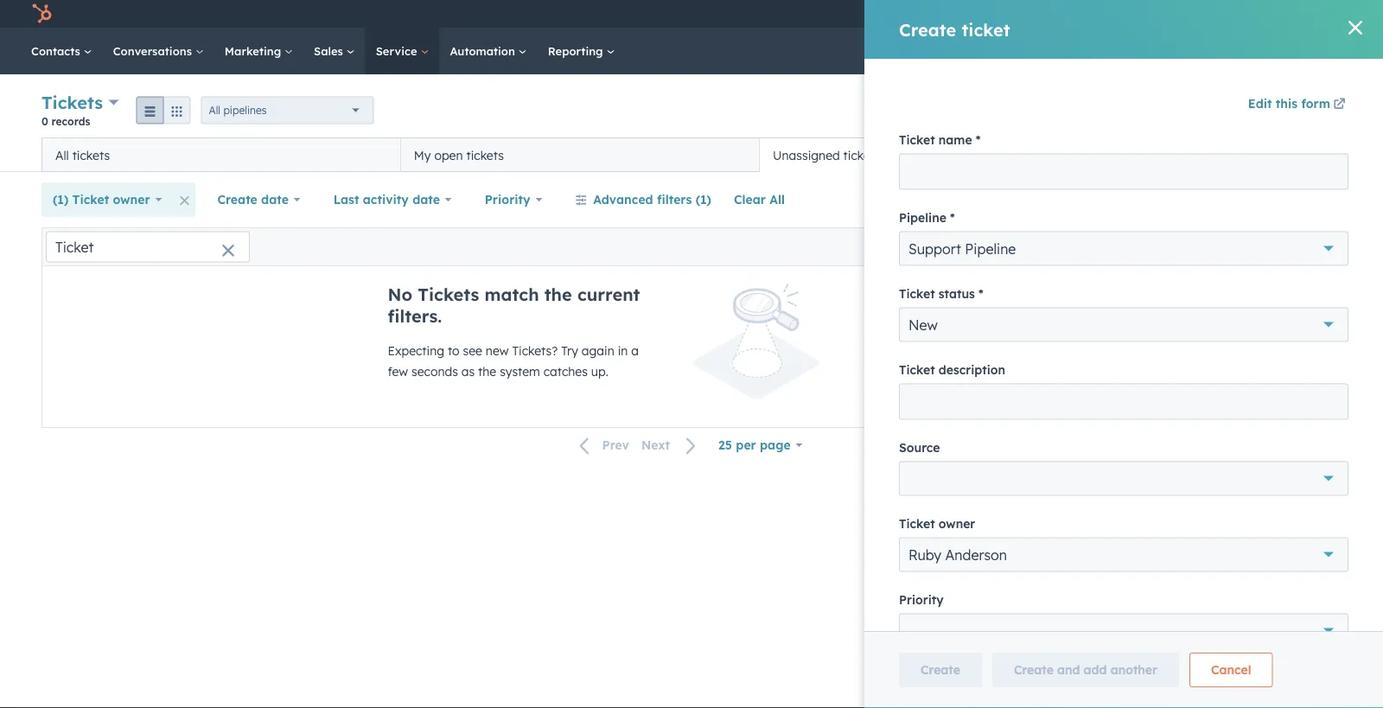 Task type: locate. For each thing, give the bounding box(es) containing it.
all tickets
[[55, 147, 110, 163]]

1 horizontal spatial date
[[413, 192, 440, 207]]

search image
[[1344, 43, 1359, 59]]

marketing
[[225, 44, 285, 58]]

1 horizontal spatial view
[[1305, 193, 1327, 206]]

next
[[642, 438, 670, 453]]

tickets for unassigned tickets
[[844, 147, 881, 163]]

create date
[[217, 192, 289, 207]]

1 vertical spatial create
[[217, 192, 258, 207]]

clear all
[[734, 192, 785, 207]]

view inside popup button
[[1184, 147, 1211, 162]]

unassigned tickets button
[[760, 137, 1119, 172]]

sales
[[314, 44, 346, 58]]

1 tickets from the left
[[72, 147, 110, 163]]

activity
[[363, 192, 409, 207]]

0 horizontal spatial view
[[1184, 147, 1211, 162]]

help button
[[1159, 0, 1189, 28]]

Search HubSpot search field
[[1141, 36, 1352, 66]]

all left pipelines
[[209, 104, 221, 117]]

view right 'save'
[[1305, 193, 1327, 206]]

1 vertical spatial view
[[1305, 193, 1327, 206]]

last activity date button
[[322, 182, 463, 217]]

2 (1) from the left
[[696, 192, 712, 207]]

no tickets match the current filters.
[[388, 284, 640, 327]]

clear
[[734, 192, 766, 207]]

view inside button
[[1305, 193, 1327, 206]]

(1) left the ticket
[[53, 192, 69, 207]]

0 horizontal spatial the
[[478, 364, 497, 379]]

1 date from the left
[[261, 192, 289, 207]]

0 horizontal spatial date
[[261, 192, 289, 207]]

settings image
[[1199, 8, 1215, 23]]

0 horizontal spatial (1)
[[53, 192, 69, 207]]

ticket
[[1300, 105, 1327, 118]]

menu item
[[1123, 0, 1159, 28]]

1 horizontal spatial tickets
[[466, 147, 504, 163]]

upgrade image
[[1007, 8, 1023, 23]]

3 tickets from the left
[[844, 147, 881, 163]]

(1) ticket owner
[[53, 192, 150, 207]]

per
[[736, 438, 756, 453]]

self
[[1284, 6, 1304, 21]]

tickets down the records
[[72, 147, 110, 163]]

1 vertical spatial the
[[478, 364, 497, 379]]

1 horizontal spatial (1)
[[696, 192, 712, 207]]

expecting
[[388, 343, 445, 358]]

the right match
[[545, 284, 572, 305]]

upgrade
[[1026, 8, 1075, 22]]

up.
[[591, 364, 609, 379]]

all pipelines button
[[201, 96, 374, 124]]

all inside the clear all button
[[770, 192, 785, 207]]

0 vertical spatial tickets
[[42, 92, 103, 113]]

tickets right open
[[466, 147, 504, 163]]

add
[[1156, 147, 1180, 162]]

save view
[[1279, 193, 1327, 206]]

a
[[631, 343, 639, 358]]

reporting
[[548, 44, 607, 58]]

the inside expecting to see new tickets? try again in a few seconds as the system catches up.
[[478, 364, 497, 379]]

page
[[760, 438, 791, 453]]

create ticket
[[1265, 105, 1327, 118]]

create inside 'popup button'
[[217, 192, 258, 207]]

0 horizontal spatial create
[[217, 192, 258, 207]]

2 date from the left
[[413, 192, 440, 207]]

1 horizontal spatial tickets
[[418, 284, 479, 305]]

all down 0 records
[[55, 147, 69, 163]]

tickets
[[72, 147, 110, 163], [466, 147, 504, 163], [844, 147, 881, 163]]

date right activity at the top of page
[[413, 192, 440, 207]]

tickets inside button
[[466, 147, 504, 163]]

all inside all views link
[[1278, 147, 1293, 162]]

contacts
[[31, 44, 84, 58]]

(3/5)
[[1215, 147, 1245, 162]]

the right as
[[478, 364, 497, 379]]

all for all tickets
[[55, 147, 69, 163]]

pagination navigation
[[569, 434, 707, 457]]

view for save
[[1305, 193, 1327, 206]]

(1) right filters
[[696, 192, 712, 207]]

notifications button
[[1225, 0, 1254, 28]]

to
[[448, 343, 460, 358]]

all for all pipelines
[[209, 104, 221, 117]]

reporting link
[[538, 28, 626, 74]]

owner
[[113, 192, 150, 207]]

my open tickets
[[414, 147, 504, 163]]

all tickets button
[[42, 137, 401, 172]]

self made
[[1284, 6, 1337, 21]]

all inside all tickets button
[[55, 147, 69, 163]]

new
[[486, 343, 509, 358]]

advanced filters (1)
[[593, 192, 712, 207]]

0 vertical spatial the
[[545, 284, 572, 305]]

menu
[[997, 0, 1363, 34]]

tickets right the no
[[418, 284, 479, 305]]

0 vertical spatial view
[[1184, 147, 1211, 162]]

tickets up the records
[[42, 92, 103, 113]]

0 vertical spatial create
[[1265, 105, 1297, 118]]

all inside all pipelines popup button
[[209, 104, 221, 117]]

create inside button
[[1265, 105, 1297, 118]]

1 horizontal spatial create
[[1265, 105, 1297, 118]]

automation link
[[440, 28, 538, 74]]

(1)
[[53, 192, 69, 207], [696, 192, 712, 207]]

filters.
[[388, 305, 442, 327]]

hubspot image
[[31, 3, 52, 24]]

1 vertical spatial tickets
[[418, 284, 479, 305]]

2 horizontal spatial tickets
[[844, 147, 881, 163]]

view right add
[[1184, 147, 1211, 162]]

create for create date
[[217, 192, 258, 207]]

tickets right the unassigned
[[844, 147, 881, 163]]

calling icon button
[[1089, 2, 1119, 27]]

create
[[1265, 105, 1297, 118], [217, 192, 258, 207]]

sales link
[[304, 28, 365, 74]]

the
[[545, 284, 572, 305], [478, 364, 497, 379]]

group
[[136, 96, 191, 124]]

create left ticket
[[1265, 105, 1297, 118]]

all right clear
[[770, 192, 785, 207]]

pipelines
[[223, 104, 267, 117]]

match
[[485, 284, 539, 305]]

columns
[[1286, 240, 1326, 253]]

1 horizontal spatial the
[[545, 284, 572, 305]]

tickets inside tickets popup button
[[42, 92, 103, 113]]

2 tickets from the left
[[466, 147, 504, 163]]

as
[[462, 364, 475, 379]]

create down all tickets button
[[217, 192, 258, 207]]

advanced filters (1) button
[[564, 182, 723, 217]]

group inside the tickets banner
[[136, 96, 191, 124]]

date down all tickets button
[[261, 192, 289, 207]]

0 horizontal spatial tickets
[[42, 92, 103, 113]]

all left views
[[1278, 147, 1293, 162]]

0 horizontal spatial tickets
[[72, 147, 110, 163]]

1 (1) from the left
[[53, 192, 69, 207]]

notifications image
[[1232, 8, 1248, 23]]

25
[[719, 438, 732, 453]]

add view (3/5) button
[[1126, 137, 1267, 172]]

self made button
[[1254, 0, 1363, 28]]

view
[[1184, 147, 1211, 162], [1305, 193, 1327, 206]]

calling icon image
[[1096, 9, 1112, 24]]

seconds
[[412, 364, 458, 379]]



Task type: vqa. For each thing, say whether or not it's contained in the screenshot.
1 associated with 1
no



Task type: describe. For each thing, give the bounding box(es) containing it.
views
[[1297, 147, 1331, 162]]

current
[[578, 284, 640, 305]]

tickets banner
[[42, 90, 1342, 137]]

prev
[[602, 438, 629, 453]]

service link
[[365, 28, 440, 74]]

last
[[334, 192, 359, 207]]

conversations
[[113, 44, 195, 58]]

(1) inside button
[[696, 192, 712, 207]]

priority button
[[474, 182, 554, 217]]

the inside no tickets match the current filters.
[[545, 284, 572, 305]]

system
[[500, 364, 540, 379]]

contacts link
[[21, 28, 103, 74]]

last activity date
[[334, 192, 440, 207]]

(1) inside popup button
[[53, 192, 69, 207]]

help image
[[1166, 8, 1182, 23]]

advanced
[[593, 192, 653, 207]]

marketing link
[[214, 28, 304, 74]]

hubspot link
[[21, 3, 65, 24]]

add view (3/5)
[[1156, 147, 1245, 162]]

filters
[[657, 192, 692, 207]]

see
[[463, 343, 482, 358]]

ruby anderson image
[[1265, 6, 1280, 22]]

25 per page
[[719, 438, 791, 453]]

unassigned tickets
[[773, 147, 881, 163]]

priority
[[485, 192, 531, 207]]

my open tickets button
[[401, 137, 760, 172]]

clear all button
[[723, 182, 796, 217]]

unassigned
[[773, 147, 840, 163]]

25 per page button
[[707, 428, 814, 463]]

date inside 'popup button'
[[261, 192, 289, 207]]

try
[[561, 343, 578, 358]]

all views
[[1278, 147, 1331, 162]]

create for create ticket
[[1265, 105, 1297, 118]]

service
[[376, 44, 421, 58]]

expecting to see new tickets? try again in a few seconds as the system catches up.
[[388, 343, 639, 379]]

edit
[[1264, 240, 1283, 253]]

all for all views
[[1278, 147, 1293, 162]]

catches
[[544, 364, 588, 379]]

next button
[[635, 434, 707, 457]]

tickets inside no tickets match the current filters.
[[418, 284, 479, 305]]

ticket
[[72, 192, 109, 207]]

no
[[388, 284, 413, 305]]

save view button
[[1248, 186, 1342, 214]]

menu containing self made
[[997, 0, 1363, 34]]

save
[[1279, 193, 1302, 206]]

edit columns button
[[1253, 236, 1338, 258]]

my
[[414, 147, 431, 163]]

settings link
[[1189, 0, 1225, 28]]

records
[[51, 115, 90, 128]]

menu item inside menu
[[1123, 0, 1159, 28]]

all pipelines
[[209, 104, 267, 117]]

tickets?
[[512, 343, 558, 358]]

again
[[582, 343, 615, 358]]

date inside popup button
[[413, 192, 440, 207]]

0 records
[[42, 115, 90, 128]]

view for add
[[1184, 147, 1211, 162]]

automation
[[450, 44, 519, 58]]

Search ID, name, or description search field
[[46, 231, 250, 262]]

create date button
[[206, 182, 312, 217]]

all views link
[[1267, 137, 1342, 172]]

create ticket button
[[1250, 97, 1342, 125]]

tickets button
[[42, 90, 119, 115]]

0
[[42, 115, 48, 128]]

conversations link
[[103, 28, 214, 74]]

edit columns
[[1264, 240, 1326, 253]]

open
[[434, 147, 463, 163]]

tickets for all tickets
[[72, 147, 110, 163]]

(1) ticket owner button
[[42, 182, 173, 217]]

clear input image
[[221, 244, 235, 258]]

search button
[[1335, 36, 1368, 66]]

prev button
[[569, 434, 635, 457]]

few
[[388, 364, 408, 379]]



